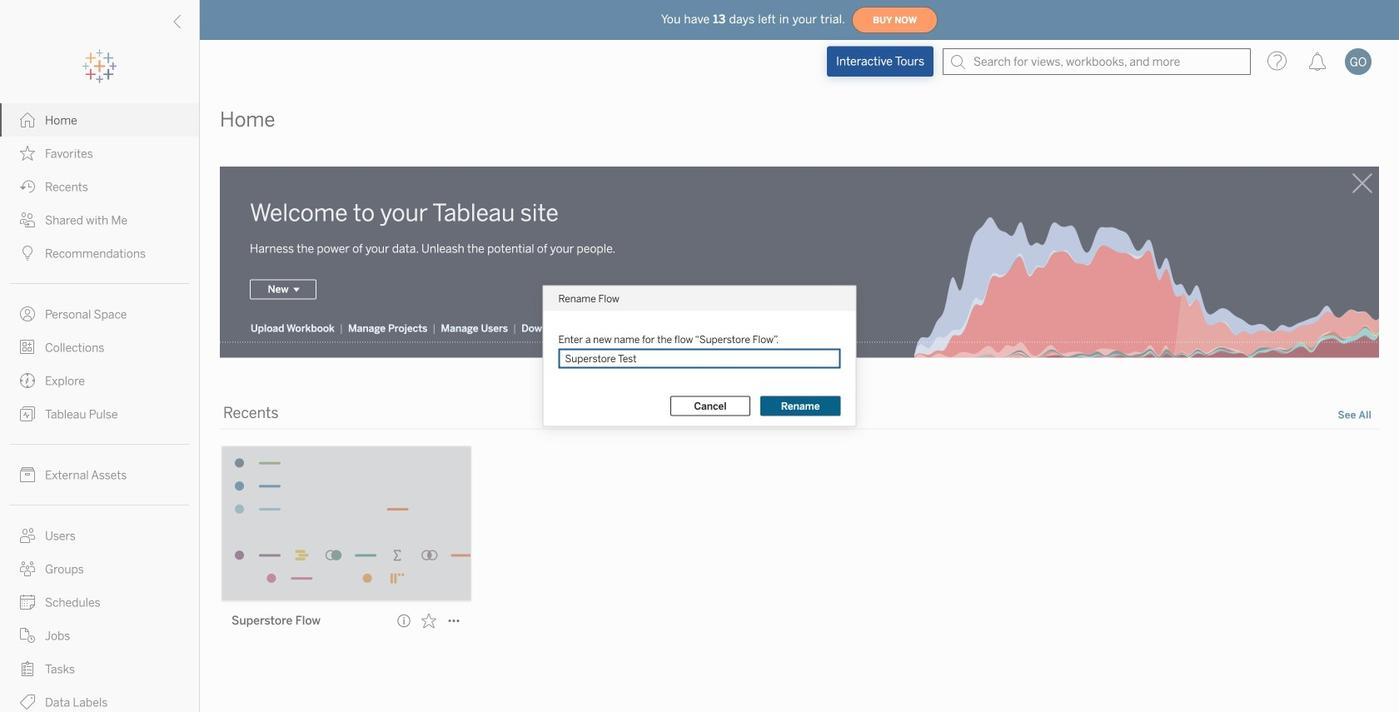 Task type: locate. For each thing, give the bounding box(es) containing it.
none text field inside the rename flow dialog
[[559, 349, 841, 369]]

None text field
[[559, 349, 841, 369]]



Task type: vqa. For each thing, say whether or not it's contained in the screenshot.
NAVIGATION PANEL element
yes



Task type: describe. For each thing, give the bounding box(es) containing it.
rename flow dialog
[[544, 286, 856, 426]]

navigation panel element
[[0, 50, 199, 712]]

main navigation. press the up and down arrow keys to access links. element
[[0, 103, 199, 712]]



